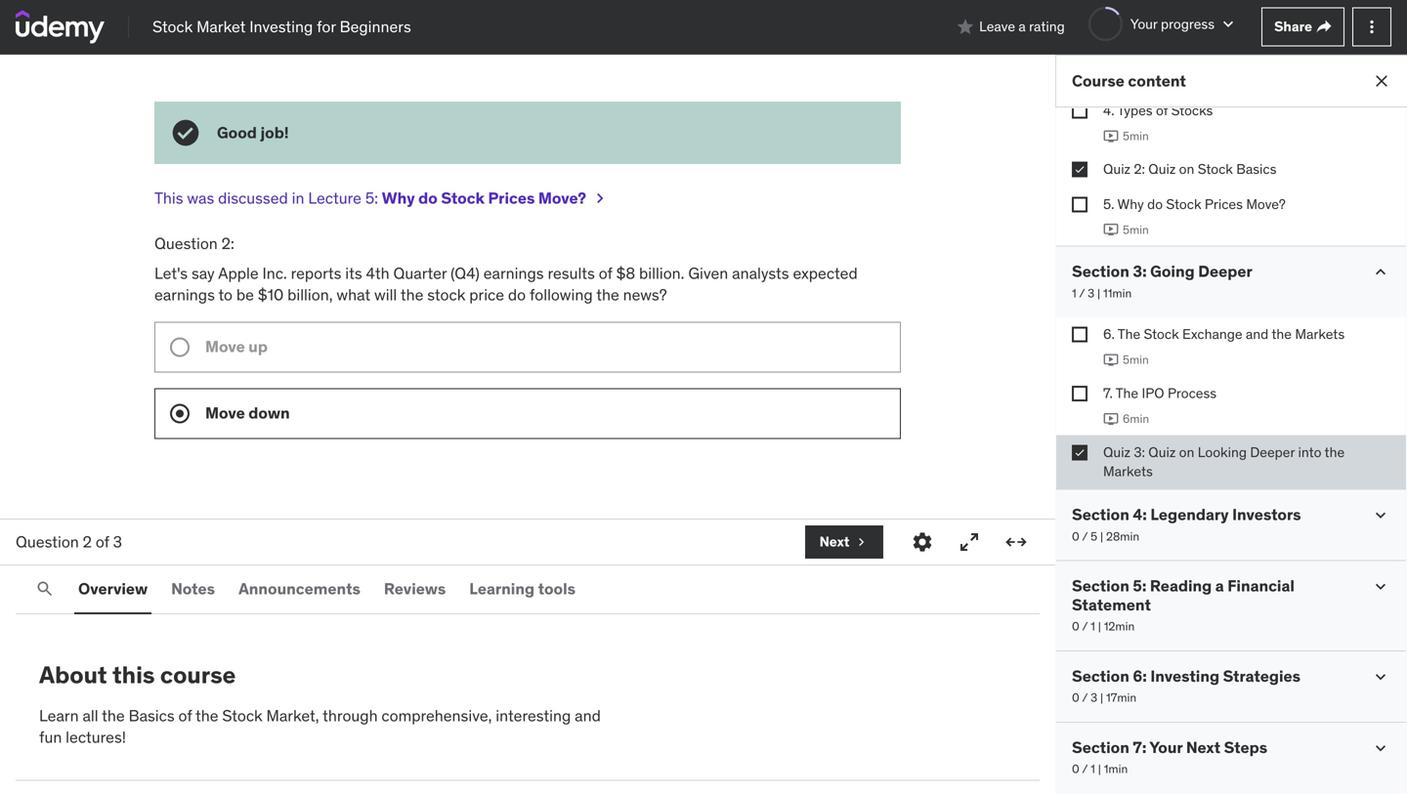 Task type: vqa. For each thing, say whether or not it's contained in the screenshot.
the middle the 1
yes



Task type: describe. For each thing, give the bounding box(es) containing it.
the down course
[[195, 706, 218, 726]]

small image for deeper
[[1371, 263, 1391, 282]]

11min
[[1103, 286, 1132, 301]]

6:
[[1133, 666, 1147, 686]]

expected
[[793, 263, 858, 283]]

good job!
[[217, 123, 289, 143]]

small image for section 5: reading a financial statement
[[1371, 577, 1391, 597]]

the right all
[[102, 706, 125, 726]]

results
[[548, 263, 595, 283]]

tools
[[538, 579, 576, 599]]

small image inside your progress dropdown button
[[1219, 14, 1238, 34]]

section for section 5: reading a financial statement
[[1072, 576, 1130, 596]]

move for move up
[[205, 337, 245, 357]]

deeper inside section 3: going deeper 1 / 3 | 11min
[[1198, 262, 1253, 282]]

the inside quiz 3: quiz on looking deeper into the markets
[[1325, 444, 1345, 461]]

| inside section 7: your next steps 0 / 1 | 1min
[[1098, 762, 1101, 777]]

all
[[83, 706, 98, 726]]

stock up 5. why do stock prices move?
[[1198, 160, 1233, 178]]

the right the exchange
[[1272, 326, 1292, 343]]

7. the ipo process
[[1103, 385, 1217, 402]]

your progress button
[[1088, 7, 1238, 41]]

learning tools
[[469, 579, 576, 599]]

reading
[[1150, 576, 1212, 596]]

learning tools button
[[465, 566, 579, 613]]

2
[[83, 532, 92, 552]]

3: for quiz
[[1134, 444, 1145, 461]]

udemy image
[[16, 10, 105, 44]]

on for looking
[[1179, 444, 1195, 461]]

move down
[[205, 403, 290, 423]]

section 5: reading a financial statement button
[[1072, 576, 1355, 615]]

0 horizontal spatial prices
[[488, 188, 535, 208]]

4th
[[366, 263, 390, 283]]

learning
[[469, 579, 535, 599]]

to
[[218, 285, 233, 305]]

statement
[[1072, 595, 1151, 615]]

for
[[317, 16, 336, 36]]

section 3: going deeper 1 / 3 | 11min
[[1072, 262, 1253, 301]]

0 horizontal spatial move?
[[538, 188, 586, 208]]

investors
[[1232, 505, 1301, 525]]

following
[[530, 285, 593, 305]]

investing for for
[[249, 16, 313, 36]]

4:
[[1133, 505, 1147, 525]]

| for section 3: going deeper
[[1097, 286, 1100, 301]]

of right 2
[[96, 532, 109, 552]]

in
[[292, 188, 304, 208]]

3: for section
[[1133, 262, 1147, 282]]

7.
[[1103, 385, 1113, 402]]

| for section 6: investing strategies
[[1100, 690, 1103, 706]]

learn
[[39, 706, 79, 726]]

play the ipo process image
[[1103, 411, 1119, 427]]

0 horizontal spatial do
[[418, 188, 438, 208]]

quiz down play types of stocks icon
[[1103, 160, 1131, 178]]

fun
[[39, 728, 62, 748]]

down
[[249, 403, 290, 423]]

section 7: your next steps 0 / 1 | 1min
[[1072, 738, 1268, 777]]

stock inside learn all the basics of the stock market, through comprehensive, interesting and fun lectures!
[[222, 706, 263, 726]]

legendary
[[1151, 505, 1229, 525]]

earnings
[[154, 285, 215, 305]]

next inside section 7: your next steps 0 / 1 | 1min
[[1186, 738, 1221, 758]]

5min for the
[[1123, 353, 1149, 368]]

(q4) earnings
[[451, 263, 544, 283]]

stock left the exchange
[[1144, 326, 1179, 343]]

job!
[[260, 123, 289, 143]]

stock inside 'link'
[[152, 16, 193, 36]]

$10
[[258, 285, 284, 305]]

going
[[1150, 262, 1195, 282]]

the down quarter in the left top of the page
[[401, 285, 424, 305]]

section 4: legendary investors 0 / 5 | 28min
[[1072, 505, 1301, 544]]

move for move down
[[205, 403, 245, 423]]

28min
[[1106, 529, 1140, 544]]

ipo
[[1142, 385, 1164, 402]]

6. the stock exchange and the markets
[[1103, 326, 1345, 343]]

interesting
[[496, 706, 571, 726]]

leave a rating button
[[956, 3, 1065, 50]]

overview
[[78, 579, 148, 599]]

expanded view image
[[1005, 531, 1028, 554]]

next button
[[805, 526, 883, 559]]

will
[[374, 285, 397, 305]]

quiz down "6min"
[[1149, 444, 1176, 461]]

do inside question 2: let's say apple inc. reports its 4th quarter (q4) earnings results of $8 billion. given analysts expected earnings to be $10 billion, what will the stock price do following the news?
[[508, 285, 526, 305]]

prices inside sidebar element
[[1205, 195, 1243, 213]]

your progress
[[1130, 15, 1215, 32]]

question 2 of 3
[[16, 532, 122, 552]]

fullscreen image
[[958, 531, 981, 554]]

market,
[[266, 706, 319, 726]]

exchange
[[1182, 326, 1243, 343]]

news?
[[623, 285, 667, 305]]

about
[[39, 661, 107, 690]]

small image inside the leave a rating button
[[956, 17, 975, 37]]

5min for why
[[1123, 222, 1149, 237]]

section for section 7: your next steps
[[1072, 738, 1130, 758]]

xsmall image inside next button
[[854, 535, 869, 550]]

up
[[249, 337, 268, 357]]

its
[[345, 263, 362, 283]]

/ inside section 7: your next steps 0 / 1 | 1min
[[1082, 762, 1088, 777]]

lectures!
[[66, 728, 126, 748]]

say
[[191, 263, 215, 283]]

move up
[[205, 337, 268, 357]]

the down $8
[[596, 285, 619, 305]]

stock up (q4) earnings
[[441, 188, 485, 208]]

section 4: legendary investors button
[[1072, 505, 1301, 525]]

5
[[1091, 529, 1097, 544]]

$8
[[616, 263, 635, 283]]

settings image
[[911, 531, 934, 554]]

5. why do stock prices move?
[[1103, 195, 1286, 213]]

1 inside section 7: your next steps 0 / 1 | 1min
[[1091, 762, 1095, 777]]

good
[[217, 123, 257, 143]]

given
[[688, 263, 728, 283]]

types
[[1117, 101, 1153, 119]]

stocks
[[1171, 101, 1213, 119]]

0 horizontal spatial why
[[382, 188, 415, 208]]

on for stock
[[1179, 160, 1195, 178]]

deeper inside quiz 3: quiz on looking deeper into the markets
[[1250, 444, 1295, 461]]

share
[[1274, 18, 1312, 35]]

stock down quiz 2: quiz on stock basics
[[1166, 195, 1201, 213]]

6min
[[1123, 412, 1149, 427]]

xsmall image inside share button
[[1316, 19, 1332, 35]]

sidebar element
[[1055, 0, 1407, 794]]



Task type: locate. For each thing, give the bounding box(es) containing it.
1 0 from the top
[[1072, 529, 1080, 544]]

0 vertical spatial question
[[154, 233, 218, 253]]

/ left 1min
[[1082, 762, 1088, 777]]

17min
[[1106, 690, 1137, 706]]

| inside section 5: reading a financial statement 0 / 1 | 12min
[[1098, 619, 1101, 634]]

1 horizontal spatial investing
[[1151, 666, 1220, 686]]

3 for section 3: going deeper
[[1088, 286, 1095, 301]]

3: down "6min"
[[1134, 444, 1145, 461]]

section inside section 4: legendary investors 0 / 5 | 28min
[[1072, 505, 1130, 525]]

0 horizontal spatial basics
[[129, 706, 175, 726]]

why
[[382, 188, 415, 208], [1117, 195, 1144, 213]]

0 horizontal spatial investing
[[249, 16, 313, 36]]

/ left 5 in the right of the page
[[1082, 529, 1088, 544]]

1 left 1min
[[1091, 762, 1095, 777]]

2:
[[1134, 160, 1145, 178], [221, 233, 234, 253]]

0 vertical spatial 5:
[[365, 188, 378, 208]]

basics
[[1236, 160, 1277, 178], [129, 706, 175, 726]]

share button
[[1262, 7, 1345, 46]]

2 5min from the top
[[1123, 222, 1149, 237]]

move left up
[[205, 337, 245, 357]]

open lecture image
[[590, 189, 610, 208]]

5min for types
[[1123, 128, 1149, 144]]

prices down quiz 2: quiz on stock basics
[[1205, 195, 1243, 213]]

12min
[[1104, 619, 1135, 634]]

1 vertical spatial 5min
[[1123, 222, 1149, 237]]

/ for section 3: going deeper
[[1079, 286, 1085, 301]]

/ down statement
[[1082, 619, 1088, 634]]

5min right play the stock exchange and the markets image
[[1123, 353, 1149, 368]]

question 2: let's say apple inc. reports its 4th quarter (q4) earnings results of $8 billion. given analysts expected earnings to be $10 billion, what will the stock price do following the news?
[[154, 233, 858, 305]]

quiz up 5. why do stock prices move?
[[1148, 160, 1176, 178]]

beginners
[[340, 16, 411, 36]]

1 move from the top
[[205, 337, 245, 357]]

0 vertical spatial on
[[1179, 160, 1195, 178]]

let's
[[154, 263, 188, 283]]

1 left 12min
[[1091, 619, 1095, 634]]

5min right play why do stock prices move? image at right top
[[1123, 222, 1149, 237]]

0 vertical spatial and
[[1246, 326, 1269, 343]]

3: inside quiz 3: quiz on looking deeper into the markets
[[1134, 444, 1145, 461]]

0 vertical spatial 1
[[1072, 286, 1077, 301]]

leave
[[979, 18, 1015, 35]]

| left "17min"
[[1100, 690, 1103, 706]]

move? inside sidebar element
[[1246, 195, 1286, 213]]

0 vertical spatial markets
[[1295, 326, 1345, 343]]

5: inside section 5: reading a financial statement 0 / 1 | 12min
[[1133, 576, 1147, 596]]

play the stock exchange and the markets image
[[1103, 352, 1119, 368]]

small image for section 6: investing strategies
[[1371, 667, 1391, 687]]

a inside section 5: reading a financial statement 0 / 1 | 12min
[[1215, 576, 1224, 596]]

1 5min from the top
[[1123, 128, 1149, 144]]

actions image
[[1362, 17, 1382, 37]]

comprehensive,
[[382, 706, 492, 726]]

lecture
[[308, 188, 362, 208]]

your inside section 7: your next steps 0 / 1 | 1min
[[1150, 738, 1183, 758]]

0 vertical spatial 3
[[1088, 286, 1095, 301]]

3 section from the top
[[1072, 576, 1130, 596]]

| for section 4: legendary investors
[[1100, 529, 1103, 544]]

0 left 1min
[[1072, 762, 1080, 777]]

the for 6.
[[1118, 326, 1141, 343]]

a left rating
[[1019, 18, 1026, 35]]

stock left market,
[[222, 706, 263, 726]]

1 horizontal spatial why
[[1117, 195, 1144, 213]]

through
[[323, 706, 378, 726]]

0 vertical spatial investing
[[249, 16, 313, 36]]

prices
[[488, 188, 535, 208], [1205, 195, 1243, 213]]

small image
[[1371, 263, 1391, 282], [1371, 506, 1391, 525]]

deeper right going
[[1198, 262, 1253, 282]]

next inside button
[[819, 533, 850, 551]]

section up the '11min'
[[1072, 262, 1130, 282]]

and inside sidebar element
[[1246, 326, 1269, 343]]

of left $8
[[599, 263, 612, 283]]

0 vertical spatial a
[[1019, 18, 1026, 35]]

stock
[[427, 285, 465, 305]]

0 inside section 4: legendary investors 0 / 5 | 28min
[[1072, 529, 1080, 544]]

1 vertical spatial the
[[1116, 385, 1139, 402]]

quiz down play the ipo process icon
[[1103, 444, 1131, 461]]

stock market investing for beginners
[[152, 16, 411, 36]]

| inside section 4: legendary investors 0 / 5 | 28min
[[1100, 529, 1103, 544]]

small image for investors
[[1371, 506, 1391, 525]]

2 0 from the top
[[1072, 619, 1080, 634]]

7:
[[1133, 738, 1147, 758]]

1 vertical spatial basics
[[129, 706, 175, 726]]

5 section from the top
[[1072, 738, 1130, 758]]

3 0 from the top
[[1072, 690, 1080, 706]]

0 horizontal spatial a
[[1019, 18, 1026, 35]]

5: left reading
[[1133, 576, 1147, 596]]

1 horizontal spatial and
[[1246, 326, 1269, 343]]

move left down
[[205, 403, 245, 423]]

1 horizontal spatial markets
[[1295, 326, 1345, 343]]

1 inside section 5: reading a financial statement 0 / 1 | 12min
[[1091, 619, 1095, 634]]

| left 12min
[[1098, 619, 1101, 634]]

2 move from the top
[[205, 403, 245, 423]]

1 vertical spatial on
[[1179, 444, 1195, 461]]

2: for quiz
[[1134, 160, 1145, 178]]

markets
[[1295, 326, 1345, 343], [1103, 463, 1153, 480]]

/ inside section 6: investing strategies 0 / 3 | 17min
[[1082, 690, 1088, 706]]

this was discussed in lecture 5: why do stock prices move?
[[154, 188, 586, 208]]

your right 7:
[[1150, 738, 1183, 758]]

| left 1min
[[1098, 762, 1101, 777]]

investing left for
[[249, 16, 313, 36]]

0 vertical spatial next
[[819, 533, 850, 551]]

2: down types
[[1134, 160, 1145, 178]]

1 vertical spatial a
[[1215, 576, 1224, 596]]

deeper left into
[[1250, 444, 1295, 461]]

investing right 6:
[[1151, 666, 1220, 686]]

1 vertical spatial question
[[16, 532, 79, 552]]

1 vertical spatial markets
[[1103, 463, 1153, 480]]

4.
[[1103, 101, 1115, 119]]

section for section 4: legendary investors
[[1072, 505, 1130, 525]]

/ inside section 4: legendary investors 0 / 5 | 28min
[[1082, 529, 1088, 544]]

2 vertical spatial 3
[[1091, 690, 1098, 706]]

1 horizontal spatial next
[[1186, 738, 1221, 758]]

of inside sidebar element
[[1156, 101, 1168, 119]]

xsmall image
[[1072, 197, 1088, 212], [1072, 386, 1088, 402], [1072, 445, 1088, 461], [854, 535, 869, 550]]

your inside dropdown button
[[1130, 15, 1158, 32]]

why right lecture
[[382, 188, 415, 208]]

1 horizontal spatial 5:
[[1133, 576, 1147, 596]]

on
[[1179, 160, 1195, 178], [1179, 444, 1195, 461]]

0 left "17min"
[[1072, 690, 1080, 706]]

1 on from the top
[[1179, 160, 1195, 178]]

1 vertical spatial deeper
[[1250, 444, 1295, 461]]

| inside section 3: going deeper 1 / 3 | 11min
[[1097, 286, 1100, 301]]

1 vertical spatial your
[[1150, 738, 1183, 758]]

| right 5 in the right of the page
[[1100, 529, 1103, 544]]

0 horizontal spatial question
[[16, 532, 79, 552]]

4. types of stocks
[[1103, 101, 1213, 119]]

0 horizontal spatial and
[[575, 706, 601, 726]]

this
[[112, 661, 155, 690]]

do down (q4) earnings
[[508, 285, 526, 305]]

announcements button
[[235, 566, 364, 613]]

leave a rating
[[979, 18, 1065, 35]]

question for question 2 of 3
[[16, 532, 79, 552]]

section up 1min
[[1072, 738, 1130, 758]]

basics up 5. why do stock prices move?
[[1236, 160, 1277, 178]]

0 horizontal spatial next
[[819, 533, 850, 551]]

a right reading
[[1215, 576, 1224, 596]]

1 vertical spatial small image
[[1371, 506, 1391, 525]]

of
[[1156, 101, 1168, 119], [599, 263, 612, 283], [96, 532, 109, 552], [178, 706, 192, 726]]

5min
[[1123, 128, 1149, 144], [1123, 222, 1149, 237], [1123, 353, 1149, 368]]

1 vertical spatial 5:
[[1133, 576, 1147, 596]]

course
[[160, 661, 236, 690]]

3: left going
[[1133, 262, 1147, 282]]

/ for section 6: investing strategies
[[1082, 690, 1088, 706]]

notes button
[[167, 566, 219, 613]]

reviews
[[384, 579, 446, 599]]

section inside section 3: going deeper 1 / 3 | 11min
[[1072, 262, 1130, 282]]

4 section from the top
[[1072, 666, 1130, 686]]

strategies
[[1223, 666, 1301, 686]]

0 down statement
[[1072, 619, 1080, 634]]

basics down about this course
[[129, 706, 175, 726]]

course content
[[1072, 71, 1186, 91]]

do right 5.
[[1147, 195, 1163, 213]]

why right 5.
[[1117, 195, 1144, 213]]

3 5min from the top
[[1123, 353, 1149, 368]]

progress
[[1161, 15, 1215, 32]]

prices up question 2: let's say apple inc. reports its 4th quarter (q4) earnings results of $8 billion. given analysts expected earnings to be $10 billion, what will the stock price do following the news?
[[488, 188, 535, 208]]

stock market investing for beginners link
[[152, 16, 411, 38]]

was
[[187, 188, 214, 208]]

3 for section 6: investing strategies
[[1091, 690, 1098, 706]]

/ left "17min"
[[1082, 690, 1088, 706]]

the for 7.
[[1116, 385, 1139, 402]]

6.
[[1103, 326, 1115, 343]]

investing for strategies
[[1151, 666, 1220, 686]]

1 horizontal spatial 2:
[[1134, 160, 1145, 178]]

search image
[[35, 579, 55, 599]]

3 right 2
[[113, 532, 122, 552]]

0 vertical spatial 2:
[[1134, 160, 1145, 178]]

3 left "17min"
[[1091, 690, 1098, 706]]

5min right play types of stocks icon
[[1123, 128, 1149, 144]]

why inside sidebar element
[[1117, 195, 1144, 213]]

the
[[401, 285, 424, 305], [596, 285, 619, 305], [1272, 326, 1292, 343], [1325, 444, 1345, 461], [102, 706, 125, 726], [195, 706, 218, 726]]

do up quarter in the left top of the page
[[418, 188, 438, 208]]

0 vertical spatial small image
[[1371, 263, 1391, 282]]

market
[[197, 16, 246, 36]]

price
[[469, 285, 504, 305]]

financial
[[1228, 576, 1295, 596]]

2: up the apple
[[221, 233, 234, 253]]

4 0 from the top
[[1072, 762, 1080, 777]]

1 horizontal spatial move?
[[1246, 195, 1286, 213]]

learn all the basics of the stock market, through comprehensive, interesting and fun lectures!
[[39, 706, 601, 748]]

3: inside section 3: going deeper 1 / 3 | 11min
[[1133, 262, 1147, 282]]

0 vertical spatial 3:
[[1133, 262, 1147, 282]]

3 left the '11min'
[[1088, 286, 1095, 301]]

3 inside section 3: going deeper 1 / 3 | 11min
[[1088, 286, 1095, 301]]

2 section from the top
[[1072, 505, 1130, 525]]

this
[[154, 188, 183, 208]]

1 vertical spatial 3
[[113, 532, 122, 552]]

/ inside section 5: reading a financial statement 0 / 1 | 12min
[[1082, 619, 1088, 634]]

0 inside section 7: your next steps 0 / 1 | 1min
[[1072, 762, 1080, 777]]

section inside section 6: investing strategies 0 / 3 | 17min
[[1072, 666, 1130, 686]]

1 vertical spatial 3:
[[1134, 444, 1145, 461]]

and right 'interesting'
[[575, 706, 601, 726]]

discussed
[[218, 188, 288, 208]]

into
[[1298, 444, 1322, 461]]

0 vertical spatial the
[[1118, 326, 1141, 343]]

section inside section 5: reading a financial statement 0 / 1 | 12min
[[1072, 576, 1130, 596]]

0 vertical spatial basics
[[1236, 160, 1277, 178]]

stock
[[152, 16, 193, 36], [1198, 160, 1233, 178], [441, 188, 485, 208], [1166, 195, 1201, 213], [1144, 326, 1179, 343], [222, 706, 263, 726]]

5.
[[1103, 195, 1114, 213]]

section 5: reading a financial statement 0 / 1 | 12min
[[1072, 576, 1295, 634]]

investing inside stock market investing for beginners 'link'
[[249, 16, 313, 36]]

1 horizontal spatial a
[[1215, 576, 1224, 596]]

quiz 2: quiz on stock basics
[[1103, 160, 1277, 178]]

2: inside question 2: let's say apple inc. reports its 4th quarter (q4) earnings results of $8 billion. given analysts expected earnings to be $10 billion, what will the stock price do following the news?
[[221, 233, 234, 253]]

on up 5. why do stock prices move?
[[1179, 160, 1195, 178]]

/ inside section 3: going deeper 1 / 3 | 11min
[[1079, 286, 1085, 301]]

0 inside section 6: investing strategies 0 / 3 | 17min
[[1072, 690, 1080, 706]]

1 horizontal spatial do
[[508, 285, 526, 305]]

and
[[1246, 326, 1269, 343], [575, 706, 601, 726]]

1 section from the top
[[1072, 262, 1130, 282]]

play types of stocks image
[[1103, 128, 1119, 144]]

2 small image from the top
[[1371, 506, 1391, 525]]

2 horizontal spatial do
[[1147, 195, 1163, 213]]

next left settings image
[[819, 533, 850, 551]]

2 vertical spatial 1
[[1091, 762, 1095, 777]]

1 vertical spatial 2:
[[221, 233, 234, 253]]

of right types
[[1156, 101, 1168, 119]]

1 vertical spatial next
[[1186, 738, 1221, 758]]

on inside quiz 3: quiz on looking deeper into the markets
[[1179, 444, 1195, 461]]

0 horizontal spatial 2:
[[221, 233, 234, 253]]

section inside section 7: your next steps 0 / 1 | 1min
[[1072, 738, 1130, 758]]

small image
[[1219, 14, 1238, 34], [956, 17, 975, 37], [1371, 577, 1391, 597], [1371, 667, 1391, 687], [1371, 739, 1391, 758]]

analysts
[[732, 263, 789, 283]]

0 inside section 5: reading a financial statement 0 / 1 | 12min
[[1072, 619, 1080, 634]]

1 vertical spatial and
[[575, 706, 601, 726]]

0 vertical spatial 5min
[[1123, 128, 1149, 144]]

section 7: your next steps button
[[1072, 738, 1268, 758]]

2 vertical spatial 5min
[[1123, 353, 1149, 368]]

|
[[1097, 286, 1100, 301], [1100, 529, 1103, 544], [1098, 619, 1101, 634], [1100, 690, 1103, 706], [1098, 762, 1101, 777]]

what
[[337, 285, 371, 305]]

1 small image from the top
[[1371, 263, 1391, 282]]

0 vertical spatial your
[[1130, 15, 1158, 32]]

move? down quiz 2: quiz on stock basics
[[1246, 195, 1286, 213]]

section for section 6: investing strategies
[[1072, 666, 1130, 686]]

of down course
[[178, 706, 192, 726]]

0 horizontal spatial 5:
[[365, 188, 378, 208]]

section 6: investing strategies button
[[1072, 666, 1301, 686]]

play why do stock prices move? image
[[1103, 222, 1119, 238]]

question for question 2: let's say apple inc. reports its 4th quarter (q4) earnings results of $8 billion. given analysts expected earnings to be $10 billion, what will the stock price do following the news?
[[154, 233, 218, 253]]

section
[[1072, 262, 1130, 282], [1072, 505, 1130, 525], [1072, 576, 1130, 596], [1072, 666, 1130, 686], [1072, 738, 1130, 758]]

2: for question
[[221, 233, 234, 253]]

notes
[[171, 579, 215, 599]]

stock left market
[[152, 16, 193, 36]]

the right into
[[1325, 444, 1345, 461]]

3 inside section 6: investing strategies 0 / 3 | 17min
[[1091, 690, 1098, 706]]

1 inside section 3: going deeper 1 / 3 | 11min
[[1072, 286, 1077, 301]]

5: right lecture
[[365, 188, 378, 208]]

quiz 3: quiz on looking deeper into the markets
[[1103, 444, 1345, 480]]

basics inside sidebar element
[[1236, 160, 1277, 178]]

2: inside sidebar element
[[1134, 160, 1145, 178]]

/ left the '11min'
[[1079, 286, 1085, 301]]

the right 7.
[[1116, 385, 1139, 402]]

0 left 5 in the right of the page
[[1072, 529, 1080, 544]]

process
[[1168, 385, 1217, 402]]

1min
[[1104, 762, 1128, 777]]

| left the '11min'
[[1097, 286, 1100, 301]]

1 vertical spatial move
[[205, 403, 245, 423]]

be
[[236, 285, 254, 305]]

inc. reports
[[262, 263, 341, 283]]

of inside learn all the basics of the stock market, through comprehensive, interesting and fun lectures!
[[178, 706, 192, 726]]

section for section 3: going deeper
[[1072, 262, 1130, 282]]

let's say apple inc. reports its 4th quarter (q4) earnings results of $8 billion. given analysts expected earnings to be $10 billion, what will the stock price do following the news? group
[[154, 322, 901, 439]]

2 on from the top
[[1179, 444, 1195, 461]]

markets inside quiz 3: quiz on looking deeper into the markets
[[1103, 463, 1153, 480]]

course
[[1072, 71, 1125, 91]]

xsmall image
[[1316, 19, 1332, 35], [1072, 103, 1088, 119], [1072, 162, 1088, 178], [1072, 327, 1088, 343]]

and inside learn all the basics of the stock market, through comprehensive, interesting and fun lectures!
[[575, 706, 601, 726]]

section up 12min
[[1072, 576, 1130, 596]]

the right 6.
[[1118, 326, 1141, 343]]

investing inside section 6: investing strategies 0 / 3 | 17min
[[1151, 666, 1220, 686]]

of inside question 2: let's say apple inc. reports its 4th quarter (q4) earnings results of $8 billion. given analysts expected earnings to be $10 billion, what will the stock price do following the news?
[[599, 263, 612, 283]]

do inside sidebar element
[[1147, 195, 1163, 213]]

1 horizontal spatial basics
[[1236, 160, 1277, 178]]

0 horizontal spatial markets
[[1103, 463, 1153, 480]]

next left steps
[[1186, 738, 1221, 758]]

| inside section 6: investing strategies 0 / 3 | 17min
[[1100, 690, 1103, 706]]

close course content sidebar image
[[1372, 71, 1392, 91]]

announcements
[[239, 579, 361, 599]]

/ for section 4: legendary investors
[[1082, 529, 1088, 544]]

small image for section 7: your next steps
[[1371, 739, 1391, 758]]

question up let's
[[154, 233, 218, 253]]

move? left open lecture icon
[[538, 188, 586, 208]]

basics inside learn all the basics of the stock market, through comprehensive, interesting and fun lectures!
[[129, 706, 175, 726]]

question left 2
[[16, 532, 79, 552]]

deeper
[[1198, 262, 1253, 282], [1250, 444, 1295, 461]]

0 vertical spatial move
[[205, 337, 245, 357]]

apple
[[218, 263, 259, 283]]

1 horizontal spatial prices
[[1205, 195, 1243, 213]]

your left progress
[[1130, 15, 1158, 32]]

0 vertical spatial deeper
[[1198, 262, 1253, 282]]

section 6: investing strategies 0 / 3 | 17min
[[1072, 666, 1301, 706]]

1 left the '11min'
[[1072, 286, 1077, 301]]

1 horizontal spatial question
[[154, 233, 218, 253]]

0
[[1072, 529, 1080, 544], [1072, 619, 1080, 634], [1072, 690, 1080, 706], [1072, 762, 1080, 777]]

and right the exchange
[[1246, 326, 1269, 343]]

1 vertical spatial 1
[[1091, 619, 1095, 634]]

question inside question 2: let's say apple inc. reports its 4th quarter (q4) earnings results of $8 billion. given analysts expected earnings to be $10 billion, what will the stock price do following the news?
[[154, 233, 218, 253]]

section up 5 in the right of the page
[[1072, 505, 1130, 525]]

a inside button
[[1019, 18, 1026, 35]]

1 vertical spatial investing
[[1151, 666, 1220, 686]]

section up "17min"
[[1072, 666, 1130, 686]]

overview button
[[74, 566, 152, 613]]

on left the looking
[[1179, 444, 1195, 461]]



